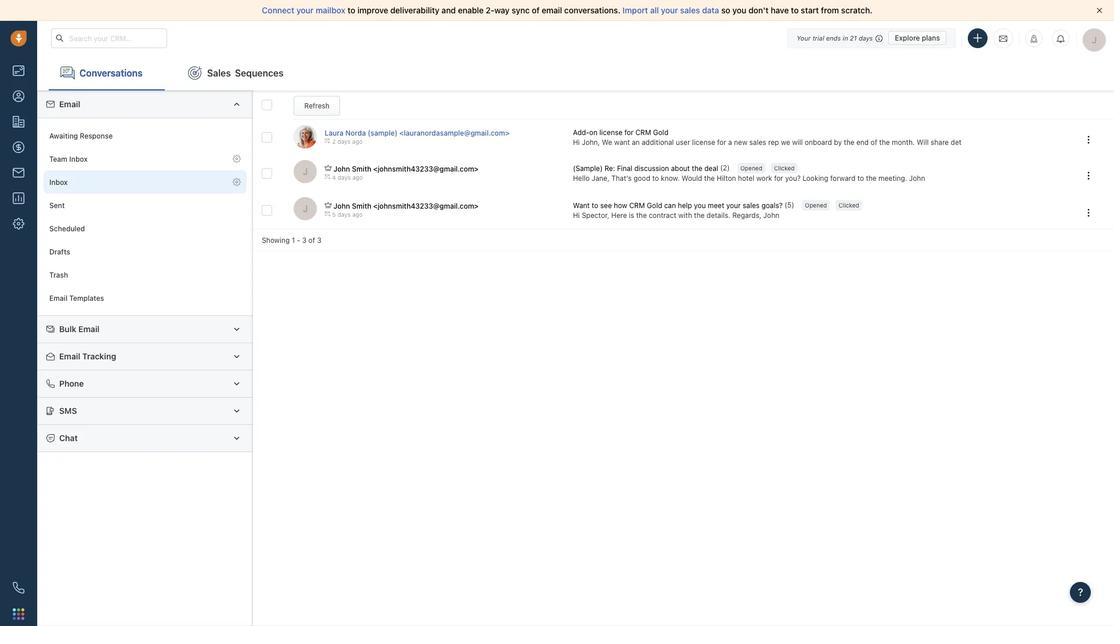Task type: describe. For each thing, give the bounding box(es) containing it.
ago for (sample) re: final discussion about the deal (2)
[[353, 174, 363, 181]]

connect
[[262, 6, 294, 15]]

explore plans
[[895, 34, 940, 42]]

deliverability
[[390, 6, 440, 15]]

help
[[678, 202, 692, 210]]

ends
[[826, 34, 841, 42]]

end
[[857, 138, 869, 146]]

jane,
[[592, 174, 610, 182]]

tracking
[[82, 352, 116, 362]]

we
[[602, 138, 612, 146]]

2 vertical spatial for
[[774, 174, 784, 182]]

laura inside add-on license for crm gold hi john, we want an additional user license for a new sales rep we will onboard by the end of the month. will share details soon. regards, laura
[[1026, 138, 1044, 146]]

email for email tracking
[[59, 352, 80, 362]]

new
[[734, 138, 748, 146]]

to down discussion
[[653, 174, 659, 182]]

inbox link
[[44, 171, 247, 194]]

good
[[634, 174, 651, 182]]

about
[[671, 164, 690, 172]]

want to see how crm gold can help you meet your sales goals? link
[[573, 201, 785, 211]]

is
[[629, 212, 634, 220]]

scheduled link
[[44, 217, 247, 240]]

additional
[[642, 138, 674, 146]]

awaiting response link
[[44, 124, 247, 147]]

0 horizontal spatial inbox
[[49, 178, 68, 186]]

know.
[[661, 174, 680, 182]]

(sample)
[[573, 164, 603, 172]]

data
[[702, 6, 719, 15]]

outgoing image
[[325, 211, 331, 217]]

see
[[600, 202, 612, 210]]

email templates link
[[44, 287, 247, 310]]

the inside (sample) re: final discussion about the deal (2)
[[692, 164, 703, 172]]

sales sequences link
[[176, 56, 295, 91]]

trash
[[49, 271, 68, 279]]

plans
[[922, 34, 940, 42]]

days for add-on license for crm gold
[[338, 138, 351, 145]]

hilton
[[717, 174, 736, 182]]

meeting.
[[879, 174, 907, 182]]

freshworks switcher image
[[13, 609, 24, 621]]

explore
[[895, 34, 920, 42]]

send email image
[[999, 34, 1008, 43]]

email for email templates
[[49, 294, 67, 302]]

norda
[[346, 129, 366, 137]]

connect your mailbox to improve deliverability and enable 2-way sync of email conversations. import all your sales data so you don't have to start from scratch.
[[262, 6, 873, 15]]

sales inside want to see how crm gold can help you meet your sales goals? (5)
[[743, 202, 760, 210]]

soon.
[[975, 138, 993, 146]]

refresh
[[304, 102, 330, 110]]

crm for how
[[629, 202, 645, 210]]

enable
[[458, 6, 484, 15]]

what's new image
[[1030, 35, 1038, 43]]

month.
[[892, 138, 915, 146]]

john right meeting.
[[909, 174, 925, 182]]

smith for want to see how crm gold can help you meet your sales goals? (5)
[[352, 202, 371, 210]]

sms
[[59, 407, 77, 416]]

21
[[850, 34, 857, 42]]

the right with
[[694, 212, 705, 220]]

add-
[[573, 128, 589, 136]]

-
[[297, 236, 300, 244]]

to right mailbox
[[348, 6, 355, 15]]

hotel
[[738, 174, 755, 182]]

add-on license for crm gold hi john, we want an additional user license for a new sales rep we will onboard by the end of the month. will share details soon. regards, laura
[[573, 128, 1044, 146]]

work
[[757, 174, 772, 182]]

0 horizontal spatial your
[[297, 6, 314, 15]]

sales sequences
[[207, 67, 284, 78]]

phone element
[[7, 577, 30, 600]]

1 vertical spatial license
[[692, 138, 715, 146]]

gold for for
[[653, 128, 669, 136]]

contract
[[649, 212, 677, 220]]

the right is
[[636, 212, 647, 220]]

sales for rep
[[750, 138, 767, 146]]

email right bulk
[[78, 325, 100, 334]]

incoming image
[[325, 138, 331, 144]]

clicked for john
[[839, 202, 859, 209]]

john down goals?
[[764, 212, 780, 220]]

<lauranordasample@gmail.com>
[[399, 129, 510, 137]]

2 3 from the left
[[317, 236, 322, 244]]

discussion
[[635, 164, 669, 172]]

final
[[617, 164, 633, 172]]

0 horizontal spatial of
[[309, 236, 315, 244]]

(sample) re: final discussion about the deal link
[[573, 163, 720, 173]]

share
[[931, 138, 949, 146]]

want
[[573, 202, 590, 210]]

spector,
[[582, 212, 610, 220]]

showing
[[262, 236, 290, 244]]

days for (sample) re: final discussion about the deal
[[338, 174, 351, 181]]

sales
[[207, 67, 231, 78]]

john up 5 days ago
[[334, 202, 350, 210]]

we
[[781, 138, 790, 146]]

import
[[623, 6, 648, 15]]

crm for for
[[636, 128, 651, 136]]

1 3 from the left
[[302, 236, 307, 244]]

sync
[[512, 6, 530, 15]]

trash link
[[44, 264, 247, 287]]

to left start
[[791, 6, 799, 15]]

that's
[[612, 174, 632, 182]]

outgoing image
[[325, 174, 331, 180]]

sent link
[[44, 194, 247, 217]]

and
[[442, 6, 456, 15]]

add-on license for crm gold link
[[573, 127, 669, 137]]

1 horizontal spatial of
[[532, 6, 540, 15]]

on
[[589, 128, 598, 136]]

meet
[[708, 202, 725, 210]]

conversations link
[[49, 56, 165, 91]]

a
[[728, 138, 732, 146]]



Task type: vqa. For each thing, say whether or not it's contained in the screenshot.
A Sales Sequence Is A Series Of Steps You Can Set Up To Nurture Contacts In The Crm. A Step Can Be An Email, Task, Call Reminder, Email Reminder, Or Sms. Once Your Steps Are Lined Up, The Crm Executes Them Automatically For You.
no



Task type: locate. For each thing, give the bounding box(es) containing it.
5
[[332, 212, 336, 218]]

opened for (2)
[[741, 165, 763, 171]]

an
[[632, 138, 640, 146]]

in
[[843, 34, 848, 42]]

regards, right details. at right top
[[733, 212, 762, 220]]

for
[[625, 128, 634, 136], [717, 138, 727, 146], [774, 174, 784, 182]]

1 vertical spatial gold
[[647, 202, 662, 210]]

gold inside add-on license for crm gold hi john, we want an additional user license for a new sales rep we will onboard by the end of the month. will share details soon. regards, laura
[[653, 128, 669, 136]]

1 vertical spatial clicked
[[839, 202, 859, 209]]

1 horizontal spatial 3
[[317, 236, 322, 244]]

0 horizontal spatial regards,
[[733, 212, 762, 220]]

to up the spector,
[[592, 202, 599, 210]]

sales inside add-on license for crm gold hi john, we want an additional user license for a new sales rep we will onboard by the end of the month. will share details soon. regards, laura
[[750, 138, 767, 146]]

will
[[917, 138, 929, 146]]

1 vertical spatial sales
[[750, 138, 767, 146]]

your
[[297, 6, 314, 15], [661, 6, 678, 15], [726, 202, 741, 210]]

will
[[792, 138, 803, 146]]

0 horizontal spatial clicked
[[774, 165, 795, 171]]

for left 'you?'
[[774, 174, 784, 182]]

2 horizontal spatial your
[[726, 202, 741, 210]]

smith up the 4 days ago
[[352, 165, 371, 173]]

days right 21
[[859, 34, 873, 42]]

ago down norda
[[352, 138, 363, 145]]

team
[[49, 155, 67, 163]]

3
[[302, 236, 307, 244], [317, 236, 322, 244]]

hello jane, that's good to know. would the hilton hotel work for you? looking forward to the meeting. john
[[573, 174, 925, 182]]

the
[[844, 138, 855, 146], [880, 138, 890, 146], [692, 164, 703, 172], [704, 174, 715, 182], [866, 174, 877, 182], [636, 212, 647, 220], [694, 212, 705, 220]]

1 vertical spatial you
[[694, 202, 706, 210]]

2 horizontal spatial of
[[871, 138, 878, 146]]

here
[[611, 212, 627, 220]]

regards, right 'soon.'
[[995, 138, 1024, 146]]

<johnsmith43233@gmail.com> for (sample)
[[373, 165, 479, 173]]

5 days ago
[[332, 212, 363, 218]]

you right so
[[733, 6, 747, 15]]

1 <johnsmith43233@gmail.com> from the top
[[373, 165, 479, 173]]

(5)
[[785, 201, 795, 209]]

john smith <johnsmith43233@gmail.com> for want
[[334, 202, 479, 210]]

awaiting response
[[49, 132, 113, 140]]

inbox
[[69, 155, 88, 163], [49, 178, 68, 186]]

you inside want to see how crm gold can help you meet your sales goals? (5)
[[694, 202, 706, 210]]

showing 1 - 3 of 3
[[262, 236, 322, 244]]

your
[[797, 34, 811, 42]]

(sample)
[[368, 129, 398, 137]]

2
[[332, 138, 336, 145]]

phone image
[[13, 583, 24, 594]]

refresh button
[[294, 96, 340, 116]]

your left mailbox
[[297, 6, 314, 15]]

ago right 4
[[353, 174, 363, 181]]

scratch.
[[841, 6, 873, 15]]

conversations
[[80, 67, 143, 78]]

opened right (5)
[[805, 202, 827, 209]]

hi down want
[[573, 212, 580, 220]]

team inbox
[[49, 155, 88, 163]]

awaiting
[[49, 132, 78, 140]]

0 vertical spatial inbox
[[69, 155, 88, 163]]

your trial ends in 21 days
[[797, 34, 873, 42]]

2 <johnsmith43233@gmail.com> from the top
[[373, 202, 479, 210]]

sequences
[[235, 67, 284, 78]]

laura norda (sample) <lauranordasample@gmail.com> link
[[325, 129, 510, 137]]

email up awaiting
[[59, 100, 80, 109]]

1 hi from the top
[[573, 138, 580, 146]]

with
[[679, 212, 692, 220]]

1 horizontal spatial regards,
[[995, 138, 1024, 146]]

you?
[[785, 174, 801, 182]]

the left meeting.
[[866, 174, 877, 182]]

0 vertical spatial sales
[[680, 6, 700, 15]]

for left a
[[717, 138, 727, 146]]

ago for want to see how crm gold can help you meet your sales goals? (5)
[[352, 212, 363, 218]]

team inbox link
[[44, 147, 247, 171]]

hi inside add-on license for crm gold hi john, we want an additional user license for a new sales rep we will onboard by the end of the month. will share details soon. regards, laura
[[573, 138, 580, 146]]

clicked up 'you?'
[[774, 165, 795, 171]]

0 vertical spatial <johnsmith43233@gmail.com>
[[373, 165, 479, 173]]

user
[[676, 138, 690, 146]]

1 vertical spatial inbox
[[49, 178, 68, 186]]

to inside want to see how crm gold can help you meet your sales goals? (5)
[[592, 202, 599, 210]]

inbox down team
[[49, 178, 68, 186]]

your right all
[[661, 6, 678, 15]]

start
[[801, 6, 819, 15]]

of right sync
[[532, 6, 540, 15]]

crm up an
[[636, 128, 651, 136]]

import all your sales data link
[[623, 6, 721, 15]]

2 vertical spatial sales
[[743, 202, 760, 210]]

all
[[650, 6, 659, 15]]

0 vertical spatial john smith <johnsmith43233@gmail.com>
[[334, 165, 479, 173]]

1 john smith <johnsmith43233@gmail.com> from the top
[[334, 165, 479, 173]]

1 vertical spatial ago
[[353, 174, 363, 181]]

license
[[600, 128, 623, 136], [692, 138, 715, 146]]

clicked down forward
[[839, 202, 859, 209]]

0 horizontal spatial laura
[[325, 129, 344, 137]]

0 vertical spatial crm
[[636, 128, 651, 136]]

of right -
[[309, 236, 315, 244]]

1 vertical spatial <johnsmith43233@gmail.com>
[[373, 202, 479, 210]]

2 john smith <johnsmith43233@gmail.com> from the top
[[334, 202, 479, 210]]

1 vertical spatial opened
[[805, 202, 827, 209]]

details.
[[707, 212, 731, 220]]

your inside want to see how crm gold can help you meet your sales goals? (5)
[[726, 202, 741, 210]]

close image
[[1097, 8, 1103, 13]]

the left the month. on the right of the page
[[880, 138, 890, 146]]

connect your mailbox link
[[262, 6, 348, 15]]

the up would
[[692, 164, 703, 172]]

1 vertical spatial hi
[[573, 212, 580, 220]]

john,
[[582, 138, 600, 146]]

ago right 5
[[352, 212, 363, 218]]

opened for (5)
[[805, 202, 827, 209]]

sales left data
[[680, 6, 700, 15]]

crm inside add-on license for crm gold hi john, we want an additional user license for a new sales rep we will onboard by the end of the month. will share details soon. regards, laura
[[636, 128, 651, 136]]

opened up hello jane, that's good to know. would the hilton hotel work for you? looking forward to the meeting. john
[[741, 165, 763, 171]]

0 vertical spatial gold
[[653, 128, 669, 136]]

looking
[[803, 174, 829, 182]]

of right end
[[871, 138, 878, 146]]

john up the 4 days ago
[[334, 165, 350, 173]]

0 horizontal spatial for
[[625, 128, 634, 136]]

0 horizontal spatial opened
[[741, 165, 763, 171]]

(sample) re: final discussion about the deal button
[[573, 163, 720, 173]]

regards,
[[995, 138, 1024, 146], [733, 212, 762, 220]]

0 vertical spatial of
[[532, 6, 540, 15]]

the down deal at the top of the page
[[704, 174, 715, 182]]

1 vertical spatial regards,
[[733, 212, 762, 220]]

1
[[292, 236, 295, 244]]

for up an
[[625, 128, 634, 136]]

drafts
[[49, 248, 70, 256]]

0 vertical spatial smith
[[352, 165, 371, 173]]

license up we
[[600, 128, 623, 136]]

0 vertical spatial you
[[733, 6, 747, 15]]

email
[[542, 6, 562, 15]]

0 vertical spatial laura
[[325, 129, 344, 137]]

regards, inside add-on license for crm gold hi john, we want an additional user license for a new sales rep we will onboard by the end of the month. will share details soon. regards, laura
[[995, 138, 1024, 146]]

your right meet
[[726, 202, 741, 210]]

laura right 'soon.'
[[1026, 138, 1044, 146]]

by
[[834, 138, 842, 146]]

to right forward
[[858, 174, 864, 182]]

scheduled
[[49, 225, 85, 233]]

inbox right team
[[69, 155, 88, 163]]

0 vertical spatial license
[[600, 128, 623, 136]]

1 vertical spatial crm
[[629, 202, 645, 210]]

gold up additional
[[653, 128, 669, 136]]

0 horizontal spatial you
[[694, 202, 706, 210]]

so
[[721, 6, 731, 15]]

1 horizontal spatial you
[[733, 6, 747, 15]]

0 vertical spatial clicked
[[774, 165, 795, 171]]

1 vertical spatial smith
[[352, 202, 371, 210]]

bulk
[[59, 325, 76, 334]]

license right user
[[692, 138, 715, 146]]

have
[[771, 6, 789, 15]]

0 horizontal spatial 3
[[302, 236, 307, 244]]

smith
[[352, 165, 371, 173], [352, 202, 371, 210]]

1 horizontal spatial opened
[[805, 202, 827, 209]]

tab list containing conversations
[[37, 56, 1114, 91]]

you right help
[[694, 202, 706, 210]]

email
[[59, 100, 80, 109], [49, 294, 67, 302], [78, 325, 100, 334], [59, 352, 80, 362]]

email up phone
[[59, 352, 80, 362]]

sales left rep
[[750, 138, 767, 146]]

4 days ago
[[332, 174, 363, 181]]

crm up is
[[629, 202, 645, 210]]

email for email
[[59, 100, 80, 109]]

1 horizontal spatial license
[[692, 138, 715, 146]]

1 horizontal spatial clicked
[[839, 202, 859, 209]]

1 vertical spatial laura
[[1026, 138, 1044, 146]]

(sample) re: final discussion about the deal (2)
[[573, 164, 730, 172]]

1 horizontal spatial laura
[[1026, 138, 1044, 146]]

1 horizontal spatial for
[[717, 138, 727, 146]]

the right by
[[844, 138, 855, 146]]

(2)
[[720, 164, 730, 172]]

days
[[859, 34, 873, 42], [338, 138, 351, 145], [338, 174, 351, 181], [338, 212, 351, 218]]

laura up 2
[[325, 129, 344, 137]]

days right 5
[[338, 212, 351, 218]]

email down trash
[[49, 294, 67, 302]]

smith for (sample) re: final discussion about the deal (2)
[[352, 165, 371, 173]]

1 vertical spatial of
[[871, 138, 878, 146]]

0 vertical spatial opened
[[741, 165, 763, 171]]

2 vertical spatial of
[[309, 236, 315, 244]]

rep
[[768, 138, 779, 146]]

days right 2
[[338, 138, 351, 145]]

gold up the contract
[[647, 202, 662, 210]]

<johnsmith43233@gmail.com> for want
[[373, 202, 479, 210]]

hi spector, here is the contract with the details. regards, john
[[573, 212, 780, 220]]

sales left goals?
[[743, 202, 760, 210]]

gold
[[653, 128, 669, 136], [647, 202, 662, 210]]

days for want to see how crm gold can help you meet your sales goals?
[[338, 212, 351, 218]]

ago
[[352, 138, 363, 145], [353, 174, 363, 181], [352, 212, 363, 218]]

0 horizontal spatial license
[[600, 128, 623, 136]]

0 vertical spatial hi
[[573, 138, 580, 146]]

sales for data
[[680, 6, 700, 15]]

hi down add-
[[573, 138, 580, 146]]

tab list
[[37, 56, 1114, 91]]

0 vertical spatial regards,
[[995, 138, 1024, 146]]

2 hi from the top
[[573, 212, 580, 220]]

want to see how crm gold can help you meet your sales goals? (5)
[[573, 201, 795, 210]]

from
[[821, 6, 839, 15]]

Search your CRM... text field
[[51, 28, 167, 48]]

1 smith from the top
[[352, 165, 371, 173]]

email tracking
[[59, 352, 116, 362]]

2 horizontal spatial for
[[774, 174, 784, 182]]

smith up 5 days ago
[[352, 202, 371, 210]]

drafts link
[[44, 240, 247, 264]]

crm inside want to see how crm gold can help you meet your sales goals? (5)
[[629, 202, 645, 210]]

1 vertical spatial john smith <johnsmith43233@gmail.com>
[[334, 202, 479, 210]]

details
[[951, 138, 973, 146]]

1 horizontal spatial your
[[661, 6, 678, 15]]

would
[[682, 174, 702, 182]]

0 vertical spatial ago
[[352, 138, 363, 145]]

bulk email
[[59, 325, 100, 334]]

days right 4
[[338, 174, 351, 181]]

1 vertical spatial for
[[717, 138, 727, 146]]

john smith <johnsmith43233@gmail.com> for (sample)
[[334, 165, 479, 173]]

re:
[[605, 164, 615, 172]]

clicked for work
[[774, 165, 795, 171]]

don't
[[749, 6, 769, 15]]

0 vertical spatial for
[[625, 128, 634, 136]]

1 horizontal spatial inbox
[[69, 155, 88, 163]]

gold inside want to see how crm gold can help you meet your sales goals? (5)
[[647, 202, 662, 210]]

2 smith from the top
[[352, 202, 371, 210]]

conversations.
[[564, 6, 621, 15]]

deal
[[705, 164, 718, 172]]

of inside add-on license for crm gold hi john, we want an additional user license for a new sales rep we will onboard by the end of the month. will share details soon. regards, laura
[[871, 138, 878, 146]]

email inside email templates link
[[49, 294, 67, 302]]

2 vertical spatial ago
[[352, 212, 363, 218]]

templates
[[69, 294, 104, 302]]

gold for how
[[647, 202, 662, 210]]

sent
[[49, 201, 65, 209]]



